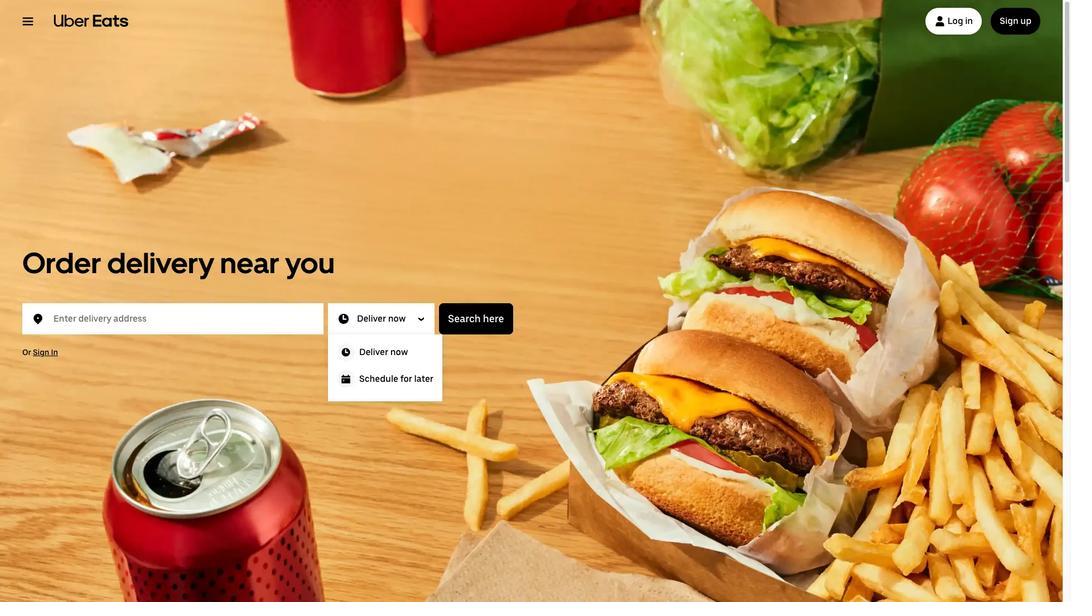 Task type: vqa. For each thing, say whether or not it's contained in the screenshot.
ENTER DELIVERY ADDRESS 'text field'
yes



Task type: locate. For each thing, give the bounding box(es) containing it.
now right when icon
[[388, 314, 406, 324]]

sign inside 'link'
[[1001, 16, 1019, 26]]

delivery
[[107, 246, 215, 281]]

0 vertical spatial deliver now button
[[328, 304, 435, 335]]

now
[[388, 314, 406, 324], [391, 347, 408, 358]]

sign left in
[[33, 348, 49, 357]]

or
[[22, 348, 31, 357]]

deliver now up schedule for later link
[[360, 347, 408, 358]]

sign
[[1001, 16, 1019, 26], [33, 348, 49, 357]]

main navigation menu image
[[22, 16, 33, 27]]

sign in link
[[33, 348, 58, 357]]

1 vertical spatial sign
[[33, 348, 49, 357]]

or sign in
[[22, 348, 58, 357]]

0 vertical spatial sign
[[1001, 16, 1019, 26]]

deliver now
[[357, 314, 406, 324], [360, 347, 408, 358]]

0 vertical spatial deliver now
[[357, 314, 406, 324]]

search here button
[[440, 304, 513, 335]]

deliver right when icon
[[357, 314, 386, 324]]

later
[[415, 374, 434, 385]]

deliver now right when icon
[[357, 314, 406, 324]]

order delivery near you
[[22, 246, 335, 281]]

for
[[401, 374, 413, 385]]

1 vertical spatial deliver now button
[[328, 339, 443, 366]]

deliver up the schedule at bottom
[[360, 347, 389, 358]]

schedule
[[360, 374, 399, 385]]

now up the schedule for later
[[391, 347, 408, 358]]

sign left up
[[1001, 16, 1019, 26]]

2 deliver now button from the top
[[328, 339, 443, 366]]

in
[[51, 348, 58, 357]]

0 vertical spatial now
[[388, 314, 406, 324]]

deliver now button
[[328, 304, 435, 335], [328, 339, 443, 366]]

1 horizontal spatial sign
[[1001, 16, 1019, 26]]

deliver
[[357, 314, 386, 324], [360, 347, 389, 358]]

0 horizontal spatial sign
[[33, 348, 49, 357]]

search here
[[448, 313, 504, 325]]

when image
[[337, 313, 351, 326]]

near
[[220, 246, 280, 281]]

1 vertical spatial deliver now
[[360, 347, 408, 358]]



Task type: describe. For each thing, give the bounding box(es) containing it.
1 vertical spatial deliver
[[360, 347, 389, 358]]

0 vertical spatial deliver
[[357, 314, 386, 324]]

in
[[966, 16, 974, 26]]

1 deliver now button from the top
[[328, 304, 435, 335]]

Enter delivery address text field
[[54, 308, 310, 331]]

schedule for later link
[[328, 366, 443, 393]]

1 vertical spatial now
[[391, 347, 408, 358]]

sign up link
[[992, 8, 1041, 35]]

schedule for later
[[360, 374, 434, 385]]

log in link
[[926, 8, 983, 35]]

uber eats home image
[[54, 15, 128, 28]]

here
[[483, 313, 504, 325]]

order
[[22, 246, 101, 281]]

log in
[[948, 16, 974, 26]]

you
[[285, 246, 335, 281]]

log
[[948, 16, 964, 26]]

up
[[1021, 16, 1032, 26]]

sign up
[[1001, 16, 1032, 26]]

search
[[448, 313, 481, 325]]



